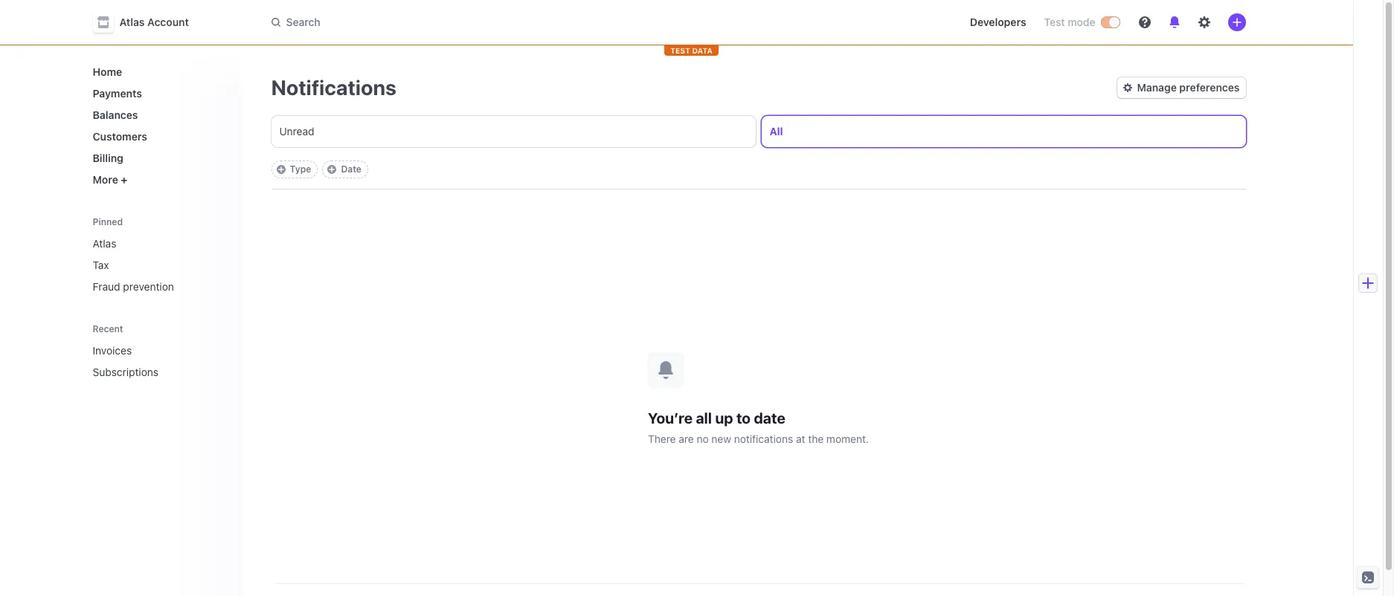 Task type: locate. For each thing, give the bounding box(es) containing it.
add type image
[[276, 165, 285, 174]]

notifications image
[[1168, 16, 1180, 28]]

+
[[121, 173, 128, 186]]

0 horizontal spatial atlas
[[93, 237, 116, 250]]

fraud prevention
[[93, 280, 174, 293]]

customers link
[[87, 124, 230, 149]]

all
[[696, 410, 712, 427]]

customers
[[93, 130, 147, 143]]

atlas for atlas
[[93, 237, 116, 250]]

all
[[770, 125, 783, 138]]

developers link
[[964, 10, 1032, 34]]

toolbar
[[271, 161, 368, 179]]

atlas left the "account" on the left top of the page
[[119, 16, 145, 28]]

settings image
[[1198, 16, 1210, 28]]

Search search field
[[262, 9, 682, 36]]

notifications
[[734, 433, 793, 445]]

home link
[[87, 60, 230, 84]]

atlas account
[[119, 16, 189, 28]]

invoices
[[93, 344, 132, 357]]

1 vertical spatial atlas
[[93, 237, 116, 250]]

1 horizontal spatial atlas
[[119, 16, 145, 28]]

atlas down pinned
[[93, 237, 116, 250]]

atlas for atlas account
[[119, 16, 145, 28]]

date
[[754, 410, 785, 427]]

0 vertical spatial atlas
[[119, 16, 145, 28]]

account
[[147, 16, 189, 28]]

unread button
[[271, 116, 756, 147]]

atlas
[[119, 16, 145, 28], [93, 237, 116, 250]]

tab list containing unread
[[271, 116, 1246, 147]]

atlas account button
[[93, 12, 204, 33]]

test data
[[670, 46, 713, 55]]

manage preferences
[[1137, 81, 1240, 94]]

fraud
[[93, 280, 120, 293]]

date
[[341, 164, 362, 175]]

tax link
[[87, 253, 230, 278]]

pinned
[[93, 217, 123, 228]]

are
[[679, 433, 694, 445]]

billing
[[93, 152, 123, 164]]

atlas inside pinned element
[[93, 237, 116, 250]]

data
[[692, 46, 713, 55]]

moment.
[[827, 433, 869, 445]]

recent
[[93, 324, 123, 335]]

tab list
[[271, 116, 1246, 147]]

pinned navigation links element
[[87, 210, 233, 299]]

unread
[[279, 125, 314, 138]]

more +
[[93, 173, 128, 186]]

test
[[1044, 16, 1065, 28]]

atlas inside button
[[119, 16, 145, 28]]

manage preferences link
[[1118, 77, 1246, 98]]

mode
[[1068, 16, 1096, 28]]

new
[[712, 433, 731, 445]]

payments
[[93, 87, 142, 100]]

there
[[648, 433, 676, 445]]



Task type: vqa. For each thing, say whether or not it's contained in the screenshot.
leftmost Stripe
no



Task type: describe. For each thing, give the bounding box(es) containing it.
prevention
[[123, 280, 174, 293]]

Search text field
[[262, 9, 682, 36]]

manage
[[1137, 81, 1177, 94]]

recent element
[[78, 339, 241, 385]]

tax
[[93, 259, 109, 272]]

no
[[697, 433, 709, 445]]

balances link
[[87, 103, 230, 127]]

test
[[670, 46, 690, 55]]

payments link
[[87, 81, 230, 106]]

type
[[290, 164, 311, 175]]

billing link
[[87, 146, 230, 170]]

home
[[93, 65, 122, 78]]

all button
[[762, 116, 1246, 147]]

developers
[[970, 16, 1026, 28]]

test mode
[[1044, 16, 1096, 28]]

pinned element
[[87, 231, 230, 299]]

search
[[286, 16, 320, 28]]

you're
[[648, 410, 693, 427]]

more
[[93, 173, 118, 186]]

recent navigation links element
[[78, 317, 241, 385]]

invoices link
[[87, 339, 209, 363]]

up
[[715, 410, 733, 427]]

toolbar containing type
[[271, 161, 368, 179]]

preferences
[[1180, 81, 1240, 94]]

at
[[796, 433, 805, 445]]

subscriptions
[[93, 366, 159, 379]]

the
[[808, 433, 824, 445]]

balances
[[93, 109, 138, 121]]

core navigation links element
[[87, 60, 230, 192]]

subscriptions link
[[87, 360, 209, 385]]

you're all up to date there are no new notifications at the moment.
[[648, 410, 869, 445]]

fraud prevention link
[[87, 275, 230, 299]]

notifications
[[271, 75, 396, 100]]

help image
[[1139, 16, 1151, 28]]

to
[[736, 410, 751, 427]]

add date image
[[328, 165, 337, 174]]

atlas link
[[87, 231, 230, 256]]



